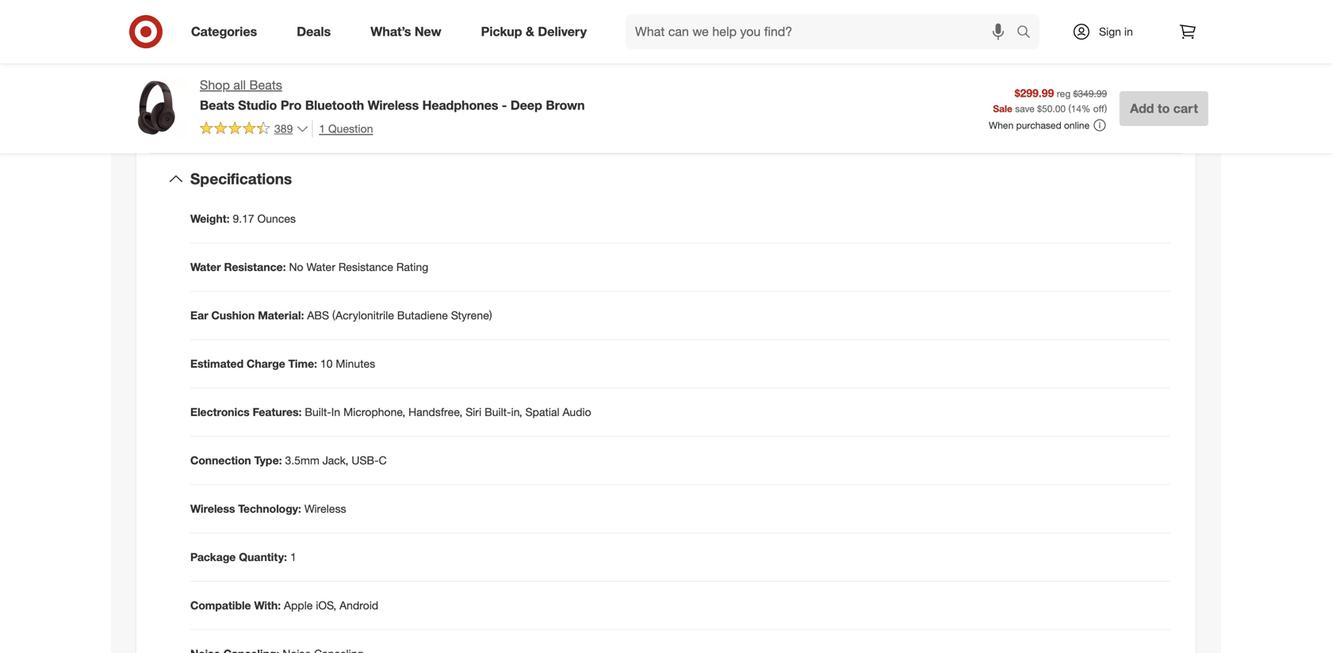 Task type: vqa. For each thing, say whether or not it's contained in the screenshot.
the Get to the bottom
no



Task type: locate. For each thing, give the bounding box(es) containing it.
2 vertical spatial find
[[703, 100, 725, 114]]

apple inside ⁸ find my requires an iphone or ipod touch with ios 16.5 or later, ipad with ipados 16.5 or later, or mac with macos ventura 13.4 or later. customers must have an apple id and be signed into their icloud account with find my enabled. ⁹ google fast pair requires a compatible android device running android 8.0 or later, with google play services enabled.
[[1027, 5, 1056, 19]]

find for mac
[[701, 0, 722, 3]]

1 vertical spatial be
[[1145, 100, 1158, 114]]

material:
[[258, 308, 304, 322]]

device down compatible
[[884, 100, 916, 114]]

$299.99 reg $349.99 sale save $ 50.00 ( 14 % off )
[[993, 86, 1107, 114]]

1 16.5 from the left
[[954, 0, 976, 3]]

389 link
[[200, 120, 309, 139]]

1 horizontal spatial built-
[[485, 405, 511, 419]]

iphone
[[802, 0, 836, 3]]

sign
[[1100, 25, 1122, 38]]

weight:
[[190, 212, 230, 226]]

must right the ")"
[[1118, 100, 1142, 114]]

play inside ¹¹ find my device requires an android device running android 8.0 or later. customers must be signed into an active gmail account and have google play services enabled
[[962, 116, 983, 130]]

1 vertical spatial requires
[[786, 37, 826, 50]]

0 horizontal spatial enabled.
[[803, 52, 845, 66]]

1 vertical spatial running
[[919, 100, 957, 114]]

1 horizontal spatial wireless
[[304, 502, 346, 516]]

spatial
[[526, 405, 560, 419]]

1 vertical spatial account
[[831, 116, 871, 130]]

beats up studio
[[249, 77, 282, 93]]

0 horizontal spatial later.
[[873, 5, 897, 19]]

their
[[693, 21, 715, 35]]

find up a
[[820, 21, 842, 35]]

1 down bluetooth
[[319, 122, 325, 136]]

0 horizontal spatial services
[[757, 52, 800, 66]]

android up when
[[960, 100, 999, 114]]

0 vertical spatial 1
[[319, 122, 325, 136]]

1 horizontal spatial customers
[[1060, 100, 1115, 114]]

1 vertical spatial find
[[820, 21, 842, 35]]

sign in link
[[1059, 14, 1158, 49]]

play left when
[[962, 116, 983, 130]]

1 inside 1 question link
[[319, 122, 325, 136]]

studio
[[238, 97, 277, 113]]

0 vertical spatial my
[[725, 0, 740, 3]]

weight: 9.17 ounces
[[190, 212, 296, 226]]

0 horizontal spatial built-
[[305, 405, 331, 419]]

reg
[[1057, 88, 1071, 99]]

1 question
[[319, 122, 373, 136]]

1 vertical spatial signed
[[693, 116, 727, 130]]

and
[[1073, 5, 1091, 19], [874, 116, 893, 130]]

requires up macos
[[743, 0, 784, 3]]

1 vertical spatial services
[[986, 116, 1029, 130]]

0 vertical spatial signed
[[1110, 5, 1144, 19]]

0 horizontal spatial water
[[190, 260, 221, 274]]

categories
[[191, 24, 257, 39]]

16.5
[[954, 0, 976, 3], [1108, 0, 1129, 3]]

resistance:
[[224, 260, 286, 274]]

8.0
[[1057, 37, 1073, 50], [1002, 100, 1017, 114]]

0 horizontal spatial signed
[[693, 116, 727, 130]]

my inside ¹¹ find my device requires an android device running android 8.0 or later. customers must be signed into an active gmail account and have google play services enabled
[[728, 100, 743, 114]]

⁸
[[693, 0, 697, 3]]

enabled. up compatible
[[863, 21, 906, 35]]

0 vertical spatial later.
[[873, 5, 897, 19]]

0 horizontal spatial wireless
[[190, 502, 235, 516]]

find inside ¹¹ find my device requires an android device running android 8.0 or later. customers must be signed into an active gmail account and have google play services enabled
[[703, 100, 725, 114]]

0 vertical spatial running
[[975, 37, 1012, 50]]

1 horizontal spatial have
[[985, 5, 1009, 19]]

0 vertical spatial 8.0
[[1057, 37, 1073, 50]]

customers down the ios
[[900, 5, 954, 19]]

2 horizontal spatial later,
[[1146, 0, 1169, 3]]

specifications button
[[149, 154, 1183, 205]]

1 vertical spatial 1
[[290, 550, 296, 564]]

1 vertical spatial 8.0
[[1002, 100, 1017, 114]]

$299.99
[[1015, 86, 1055, 100]]

account
[[754, 21, 794, 35], [831, 116, 871, 130]]

google left when
[[922, 116, 958, 130]]

later. up enabled
[[1034, 100, 1057, 114]]

services down pair
[[757, 52, 800, 66]]

1 vertical spatial customers
[[1060, 100, 1115, 114]]

1 horizontal spatial 16.5
[[1108, 0, 1129, 3]]

and down ipados
[[1073, 5, 1091, 19]]

or down ipod
[[860, 5, 870, 19]]

built- right features:
[[305, 405, 331, 419]]

0 vertical spatial have
[[985, 5, 1009, 19]]

0 vertical spatial and
[[1073, 5, 1091, 19]]

running inside ¹¹ find my device requires an android device running android 8.0 or later. customers must be signed into an active gmail account and have google play services enabled
[[919, 100, 957, 114]]

(acrylonitrile
[[332, 308, 394, 322]]

0 horizontal spatial 16.5
[[954, 0, 976, 3]]

$
[[1038, 103, 1042, 114]]

later, left the in
[[1089, 37, 1112, 50]]

0 horizontal spatial have
[[896, 116, 919, 130]]

electronics
[[190, 405, 250, 419]]

1 horizontal spatial device
[[939, 37, 972, 50]]

my for mac
[[725, 0, 740, 3]]

delivery
[[538, 24, 587, 39]]

my
[[725, 0, 740, 3], [845, 21, 860, 35], [728, 100, 743, 114]]

0 vertical spatial customers
[[900, 5, 954, 19]]

water right no on the top of page
[[307, 260, 336, 274]]

2 vertical spatial google
[[922, 116, 958, 130]]

a
[[829, 37, 835, 50]]

1 horizontal spatial water
[[307, 260, 336, 274]]

1 horizontal spatial beats
[[249, 77, 282, 93]]

0 horizontal spatial running
[[919, 100, 957, 114]]

customers down "$349.99"
[[1060, 100, 1115, 114]]

or left sign
[[1076, 37, 1086, 50]]

1 horizontal spatial signed
[[1110, 5, 1144, 19]]

0 vertical spatial play
[[733, 52, 754, 66]]

beats down shop
[[200, 97, 235, 113]]

1 horizontal spatial enabled.
[[863, 21, 906, 35]]

apple
[[1027, 5, 1056, 19], [284, 599, 313, 613]]

signed inside ¹¹ find my device requires an android device running android 8.0 or later. customers must be signed into an active gmail account and have google play services enabled
[[693, 116, 727, 130]]

styrene)
[[451, 308, 492, 322]]

deep
[[511, 97, 542, 113]]

389
[[274, 122, 293, 135]]

device
[[939, 37, 972, 50], [884, 100, 916, 114]]

0 horizontal spatial into
[[730, 116, 748, 130]]

0 vertical spatial enabled.
[[863, 21, 906, 35]]

1 vertical spatial later.
[[1034, 100, 1057, 114]]

0 vertical spatial into
[[1147, 5, 1165, 19]]

0 horizontal spatial play
[[733, 52, 754, 66]]

my left the device
[[728, 100, 743, 114]]

1
[[319, 122, 325, 136], [290, 550, 296, 564]]

later, left ipad at the top right of page
[[992, 0, 1015, 3]]

ear cushion material: abs (acrylonitrile butadiene styrene)
[[190, 308, 492, 322]]

16.5 right the ios
[[954, 0, 976, 3]]

find right ¹¹
[[703, 100, 725, 114]]

device inside ⁸ find my requires an iphone or ipod touch with ios 16.5 or later, ipad with ipados 16.5 or later, or mac with macos ventura 13.4 or later. customers must have an apple id and be signed into their icloud account with find my enabled. ⁹ google fast pair requires a compatible android device running android 8.0 or later, with google play services enabled.
[[939, 37, 972, 50]]

wireless up package
[[190, 502, 235, 516]]

google down their
[[701, 37, 737, 50]]

services down sale
[[986, 116, 1029, 130]]

android down ipad at the top right of page
[[1015, 37, 1054, 50]]

or down ⁸
[[693, 5, 703, 19]]

0 horizontal spatial must
[[957, 5, 982, 19]]

1 horizontal spatial and
[[1073, 5, 1091, 19]]

services
[[757, 52, 800, 66], [986, 116, 1029, 130]]

enabled.
[[863, 21, 906, 35], [803, 52, 845, 66]]

1 vertical spatial device
[[884, 100, 916, 114]]

2 vertical spatial requires
[[783, 100, 823, 114]]

or inside ¹¹ find my device requires an android device running android 8.0 or later. customers must be signed into an active gmail account and have google play services enabled
[[1020, 100, 1030, 114]]

10
[[320, 357, 333, 371]]

1 horizontal spatial running
[[975, 37, 1012, 50]]

2 horizontal spatial wireless
[[368, 97, 419, 113]]

apple left ios,
[[284, 599, 313, 613]]

account up pair
[[754, 21, 794, 35]]

0 horizontal spatial device
[[884, 100, 916, 114]]

find
[[701, 0, 722, 3], [820, 21, 842, 35], [703, 100, 725, 114]]

pickup
[[481, 24, 522, 39]]

0 vertical spatial be
[[1094, 5, 1107, 19]]

my down 13.4
[[845, 21, 860, 35]]

1 question link
[[312, 120, 373, 138]]

pair
[[764, 37, 783, 50]]

0 horizontal spatial beats
[[200, 97, 235, 113]]

customers inside ⁸ find my requires an iphone or ipod touch with ios 16.5 or later, ipad with ipados 16.5 or later, or mac with macos ventura 13.4 or later. customers must have an apple id and be signed into their icloud account with find my enabled. ⁹ google fast pair requires a compatible android device running android 8.0 or later, with google play services enabled.
[[900, 5, 954, 19]]

signed down ¹¹
[[693, 116, 727, 130]]

8.0 up when
[[1002, 100, 1017, 114]]

signed up the in
[[1110, 5, 1144, 19]]

1 horizontal spatial be
[[1145, 100, 1158, 114]]

device down the ios
[[939, 37, 972, 50]]

8.0 inside ⁸ find my requires an iphone or ipod touch with ios 16.5 or later, ipad with ipados 16.5 or later, or mac with macos ventura 13.4 or later. customers must have an apple id and be signed into their icloud account with find my enabled. ⁹ google fast pair requires a compatible android device running android 8.0 or later, with google play services enabled.
[[1057, 37, 1073, 50]]

requires left a
[[786, 37, 826, 50]]

apple down ipad at the top right of page
[[1027, 5, 1056, 19]]

be
[[1094, 5, 1107, 19], [1145, 100, 1158, 114]]

⁹
[[693, 37, 697, 50]]

wireless inside shop all beats beats studio pro bluetooth wireless headphones - deep brown
[[368, 97, 419, 113]]

2 vertical spatial my
[[728, 100, 743, 114]]

later. inside ⁸ find my requires an iphone or ipod touch with ios 16.5 or later, ipad with ipados 16.5 or later, or mac with macos ventura 13.4 or later. customers must have an apple id and be signed into their icloud account with find my enabled. ⁹ google fast pair requires a compatible android device running android 8.0 or later, with google play services enabled.
[[873, 5, 897, 19]]

android
[[897, 37, 936, 50], [1015, 37, 1054, 50], [841, 100, 880, 114], [960, 100, 999, 114], [340, 599, 379, 613]]

1 horizontal spatial 1
[[319, 122, 325, 136]]

1 vertical spatial have
[[896, 116, 919, 130]]

0 vertical spatial requires
[[743, 0, 784, 3]]

macos
[[755, 5, 792, 19]]

built- right 'siri'
[[485, 405, 511, 419]]

0 vertical spatial apple
[[1027, 5, 1056, 19]]

an
[[787, 0, 799, 3], [1012, 5, 1024, 19], [826, 100, 838, 114], [751, 116, 763, 130]]

1 vertical spatial and
[[874, 116, 893, 130]]

0 horizontal spatial and
[[874, 116, 893, 130]]

requires up gmail
[[783, 100, 823, 114]]

android right ios,
[[340, 599, 379, 613]]

⁸ find my requires an iphone or ipod touch with ios 16.5 or later, ipad with ipados 16.5 or later, or mac with macos ventura 13.4 or later. customers must have an apple id and be signed into their icloud account with find my enabled. ⁹ google fast pair requires a compatible android device running android 8.0 or later, with google play services enabled.
[[693, 0, 1169, 66]]

0 vertical spatial device
[[939, 37, 972, 50]]

0 vertical spatial services
[[757, 52, 800, 66]]

package quantity: 1
[[190, 550, 296, 564]]

1 vertical spatial enabled.
[[803, 52, 845, 66]]

play down fast
[[733, 52, 754, 66]]

or up 13.4
[[839, 0, 849, 3]]

my up mac
[[725, 0, 740, 3]]

0 vertical spatial must
[[957, 5, 982, 19]]

be down ipados
[[1094, 5, 1107, 19]]

water down weight:
[[190, 260, 221, 274]]

1 horizontal spatial into
[[1147, 5, 1165, 19]]

must left search button
[[957, 5, 982, 19]]

1 horizontal spatial apple
[[1027, 5, 1056, 19]]

or
[[839, 0, 849, 3], [979, 0, 989, 3], [1132, 0, 1143, 3], [693, 5, 703, 19], [860, 5, 870, 19], [1076, 37, 1086, 50], [1020, 100, 1030, 114]]

and right gmail
[[874, 116, 893, 130]]

or left $
[[1020, 100, 1030, 114]]

ipod
[[853, 0, 875, 3]]

into inside ¹¹ find my device requires an android device running android 8.0 or later. customers must be signed into an active gmail account and have google play services enabled
[[730, 116, 748, 130]]

be left cart
[[1145, 100, 1158, 114]]

image of beats studio pro bluetooth wireless headphones - deep brown image
[[124, 76, 187, 140]]

water resistance: no water resistance rating
[[190, 260, 429, 274]]

&
[[526, 24, 535, 39]]

with
[[909, 0, 930, 3], [1043, 0, 1064, 3], [731, 5, 752, 19], [797, 21, 817, 35], [1116, 37, 1136, 50]]

1 horizontal spatial 8.0
[[1057, 37, 1073, 50]]

find up mac
[[701, 0, 722, 3]]

add
[[1130, 101, 1155, 116]]

3.5mm
[[285, 454, 320, 468]]

1 horizontal spatial must
[[1118, 100, 1142, 114]]

0 horizontal spatial customers
[[900, 5, 954, 19]]

later. down touch
[[873, 5, 897, 19]]

0 horizontal spatial apple
[[284, 599, 313, 613]]

handsfree,
[[409, 405, 463, 419]]

google
[[701, 37, 737, 50], [693, 52, 729, 66], [922, 116, 958, 130]]

or right the ios
[[979, 0, 989, 3]]

1 horizontal spatial services
[[986, 116, 1029, 130]]

services inside ¹¹ find my device requires an android device running android 8.0 or later. customers must be signed into an active gmail account and have google play services enabled
[[986, 116, 1029, 130]]

0 horizontal spatial account
[[754, 21, 794, 35]]

online
[[1065, 119, 1090, 131]]

1 right quantity: at bottom
[[290, 550, 296, 564]]

account right gmail
[[831, 116, 871, 130]]

1 horizontal spatial account
[[831, 116, 871, 130]]

8.0 down id at the top
[[1057, 37, 1073, 50]]

later.
[[873, 5, 897, 19], [1034, 100, 1057, 114]]

an down ipad at the top right of page
[[1012, 5, 1024, 19]]

1 vertical spatial must
[[1118, 100, 1142, 114]]

device
[[746, 100, 780, 114]]

later. inside ¹¹ find my device requires an android device running android 8.0 or later. customers must be signed into an active gmail account and have google play services enabled
[[1034, 100, 1057, 114]]

and inside ⁸ find my requires an iphone or ipod touch with ios 16.5 or later, ipad with ipados 16.5 or later, or mac with macos ventura 13.4 or later. customers must have an apple id and be signed into their icloud account with find my enabled. ⁹ google fast pair requires a compatible android device running android 8.0 or later, with google play services enabled.
[[1073, 5, 1091, 19]]

0 vertical spatial account
[[754, 21, 794, 35]]

google down ⁹
[[693, 52, 729, 66]]

wireless up question
[[368, 97, 419, 113]]

wireless down jack, on the left
[[304, 502, 346, 516]]

16.5 up "sign in" at the right of the page
[[1108, 0, 1129, 3]]

enabled
[[1032, 116, 1072, 130]]

¹¹
[[693, 100, 700, 114]]

enabled. down a
[[803, 52, 845, 66]]

0 vertical spatial find
[[701, 0, 722, 3]]

0 horizontal spatial be
[[1094, 5, 1107, 19]]

1 horizontal spatial play
[[962, 116, 983, 130]]

deals link
[[283, 14, 351, 49]]

1 vertical spatial play
[[962, 116, 983, 130]]

0 horizontal spatial 8.0
[[1002, 100, 1017, 114]]

1 horizontal spatial later.
[[1034, 100, 1057, 114]]

usb-
[[352, 454, 379, 468]]

1 vertical spatial into
[[730, 116, 748, 130]]

later, up sign in 'link'
[[1146, 0, 1169, 3]]

pickup & delivery
[[481, 24, 587, 39]]

estimated charge time: 10 minutes
[[190, 357, 375, 371]]

technology:
[[238, 502, 301, 516]]

play inside ⁸ find my requires an iphone or ipod touch with ios 16.5 or later, ipad with ipados 16.5 or later, or mac with macos ventura 13.4 or later. customers must have an apple id and be signed into their icloud account with find my enabled. ⁹ google fast pair requires a compatible android device running android 8.0 or later, with google play services enabled.
[[733, 52, 754, 66]]



Task type: describe. For each thing, give the bounding box(es) containing it.
wireless technology: wireless
[[190, 502, 346, 516]]

minutes
[[336, 357, 375, 371]]

or up the in
[[1132, 0, 1143, 3]]

be inside ¹¹ find my device requires an android device running android 8.0 or later. customers must be signed into an active gmail account and have google play services enabled
[[1145, 100, 1158, 114]]

compatible
[[190, 599, 251, 613]]

type:
[[254, 454, 282, 468]]

categories link
[[178, 14, 277, 49]]

1 water from the left
[[190, 260, 221, 274]]

connection
[[190, 454, 251, 468]]

cart
[[1174, 101, 1199, 116]]

account inside ¹¹ find my device requires an android device running android 8.0 or later. customers must be signed into an active gmail account and have google play services enabled
[[831, 116, 871, 130]]

deals
[[297, 24, 331, 39]]

0 horizontal spatial later,
[[992, 0, 1015, 3]]

in
[[331, 405, 340, 419]]

in
[[1125, 25, 1133, 38]]

0 vertical spatial beats
[[249, 77, 282, 93]]

rating
[[397, 260, 429, 274]]

icloud
[[718, 21, 750, 35]]

specifications
[[190, 170, 292, 188]]

must inside ⁸ find my requires an iphone or ipod touch with ios 16.5 or later, ipad with ipados 16.5 or later, or mac with macos ventura 13.4 or later. customers must have an apple id and be signed into their icloud account with find my enabled. ⁹ google fast pair requires a compatible android device running android 8.0 or later, with google play services enabled.
[[957, 5, 982, 19]]

an up macos
[[787, 0, 799, 3]]

google inside ¹¹ find my device requires an android device running android 8.0 or later. customers must be signed into an active gmail account and have google play services enabled
[[922, 116, 958, 130]]

android down compatible
[[841, 100, 880, 114]]

audio
[[563, 405, 591, 419]]

$349.99
[[1074, 88, 1107, 99]]

shop
[[200, 77, 230, 93]]

resistance
[[339, 260, 393, 274]]

an up gmail
[[826, 100, 838, 114]]

find for account
[[703, 100, 725, 114]]

search
[[1010, 25, 1048, 41]]

compatible with: apple ios, android
[[190, 599, 379, 613]]

1 vertical spatial google
[[693, 52, 729, 66]]

50.00
[[1042, 103, 1066, 114]]

siri
[[466, 405, 482, 419]]

features:
[[253, 405, 302, 419]]

device inside ¹¹ find my device requires an android device running android 8.0 or later. customers must be signed into an active gmail account and have google play services enabled
[[884, 100, 916, 114]]

signed inside ⁸ find my requires an iphone or ipod touch with ios 16.5 or later, ipad with ipados 16.5 or later, or mac with macos ventura 13.4 or later. customers must have an apple id and be signed into their icloud account with find my enabled. ⁹ google fast pair requires a compatible android device running android 8.0 or later, with google play services enabled.
[[1110, 5, 1144, 19]]

c
[[379, 454, 387, 468]]

when purchased online
[[989, 119, 1090, 131]]

8.0 inside ¹¹ find my device requires an android device running android 8.0 or later. customers must be signed into an active gmail account and have google play services enabled
[[1002, 100, 1017, 114]]

what's new
[[371, 24, 442, 39]]

fast
[[740, 37, 761, 50]]

headphones
[[422, 97, 499, 113]]

no
[[289, 260, 303, 274]]

0 horizontal spatial 1
[[290, 550, 296, 564]]

package
[[190, 550, 236, 564]]

mac
[[706, 5, 728, 19]]

sale
[[993, 103, 1013, 114]]

id
[[1059, 5, 1070, 19]]

%
[[1082, 103, 1091, 114]]

compatible
[[838, 37, 894, 50]]

must inside ¹¹ find my device requires an android device running android 8.0 or later. customers must be signed into an active gmail account and have google play services enabled
[[1118, 100, 1142, 114]]

to
[[1158, 101, 1170, 116]]

add to cart button
[[1120, 91, 1209, 126]]

ios,
[[316, 599, 336, 613]]

electronics features: built-in microphone, handsfree, siri built-in, spatial audio
[[190, 405, 591, 419]]

active
[[766, 116, 796, 130]]

services inside ⁸ find my requires an iphone or ipod touch with ios 16.5 or later, ipad with ipados 16.5 or later, or mac with macos ventura 13.4 or later. customers must have an apple id and be signed into their icloud account with find my enabled. ⁹ google fast pair requires a compatible android device running android 8.0 or later, with google play services enabled.
[[757, 52, 800, 66]]

in,
[[511, 405, 523, 419]]

connection type: 3.5mm jack, usb-c
[[190, 454, 387, 468]]

(
[[1069, 103, 1071, 114]]

ipados
[[1067, 0, 1105, 3]]

pro
[[281, 97, 302, 113]]

1 vertical spatial apple
[[284, 599, 313, 613]]

1 horizontal spatial later,
[[1089, 37, 1112, 50]]

my for account
[[728, 100, 743, 114]]

bluetooth
[[305, 97, 364, 113]]

with:
[[254, 599, 281, 613]]

microphone,
[[344, 405, 406, 419]]

2 16.5 from the left
[[1108, 0, 1129, 3]]

1 built- from the left
[[305, 405, 331, 419]]

add to cart
[[1130, 101, 1199, 116]]

question
[[328, 122, 373, 136]]

ounces
[[257, 212, 296, 226]]

android down touch
[[897, 37, 936, 50]]

running inside ⁸ find my requires an iphone or ipod touch with ios 16.5 or later, ipad with ipados 16.5 or later, or mac with macos ventura 13.4 or later. customers must have an apple id and be signed into their icloud account with find my enabled. ⁹ google fast pair requires a compatible android device running android 8.0 or later, with google play services enabled.
[[975, 37, 1012, 50]]

2 built- from the left
[[485, 405, 511, 419]]

what's new link
[[357, 14, 461, 49]]

14
[[1071, 103, 1082, 114]]

requires inside ¹¹ find my device requires an android device running android 8.0 or later. customers must be signed into an active gmail account and have google play services enabled
[[783, 100, 823, 114]]

ventura
[[795, 5, 832, 19]]

sign in
[[1100, 25, 1133, 38]]

13.4
[[835, 5, 857, 19]]

save
[[1016, 103, 1035, 114]]

into inside ⁸ find my requires an iphone or ipod touch with ios 16.5 or later, ipad with ipados 16.5 or later, or mac with macos ventura 13.4 or later. customers must have an apple id and be signed into their icloud account with find my enabled. ⁹ google fast pair requires a compatible android device running android 8.0 or later, with google play services enabled.
[[1147, 5, 1165, 19]]

what's
[[371, 24, 411, 39]]

shop all beats beats studio pro bluetooth wireless headphones - deep brown
[[200, 77, 585, 113]]

and inside ¹¹ find my device requires an android device running android 8.0 or later. customers must be signed into an active gmail account and have google play services enabled
[[874, 116, 893, 130]]

1 vertical spatial beats
[[200, 97, 235, 113]]

2 water from the left
[[307, 260, 336, 274]]

ios
[[933, 0, 951, 3]]

be inside ⁸ find my requires an iphone or ipod touch with ios 16.5 or later, ipad with ipados 16.5 or later, or mac with macos ventura 13.4 or later. customers must have an apple id and be signed into their icloud account with find my enabled. ⁹ google fast pair requires a compatible android device running android 8.0 or later, with google play services enabled.
[[1094, 5, 1107, 19]]

brown
[[546, 97, 585, 113]]

search button
[[1010, 14, 1048, 52]]

1 vertical spatial my
[[845, 21, 860, 35]]

0 vertical spatial google
[[701, 37, 737, 50]]

)
[[1105, 103, 1107, 114]]

gmail
[[799, 116, 828, 130]]

account inside ⁸ find my requires an iphone or ipod touch with ios 16.5 or later, ipad with ipados 16.5 or later, or mac with macos ventura 13.4 or later. customers must have an apple id and be signed into their icloud account with find my enabled. ⁹ google fast pair requires a compatible android device running android 8.0 or later, with google play services enabled.
[[754, 21, 794, 35]]

cushion
[[211, 308, 255, 322]]

customers inside ¹¹ find my device requires an android device running android 8.0 or later. customers must be signed into an active gmail account and have google play services enabled
[[1060, 100, 1115, 114]]

purchased
[[1017, 119, 1062, 131]]

ipad
[[1018, 0, 1040, 3]]

have inside ¹¹ find my device requires an android device running android 8.0 or later. customers must be signed into an active gmail account and have google play services enabled
[[896, 116, 919, 130]]

have inside ⁸ find my requires an iphone or ipod touch with ios 16.5 or later, ipad with ipados 16.5 or later, or mac with macos ventura 13.4 or later. customers must have an apple id and be signed into their icloud account with find my enabled. ⁹ google fast pair requires a compatible android device running android 8.0 or later, with google play services enabled.
[[985, 5, 1009, 19]]

all
[[234, 77, 246, 93]]

an down the device
[[751, 116, 763, 130]]

quantity:
[[239, 550, 287, 564]]

What can we help you find? suggestions appear below search field
[[626, 14, 1021, 49]]

-
[[502, 97, 507, 113]]

estimated
[[190, 357, 244, 371]]

when
[[989, 119, 1014, 131]]

new
[[415, 24, 442, 39]]



